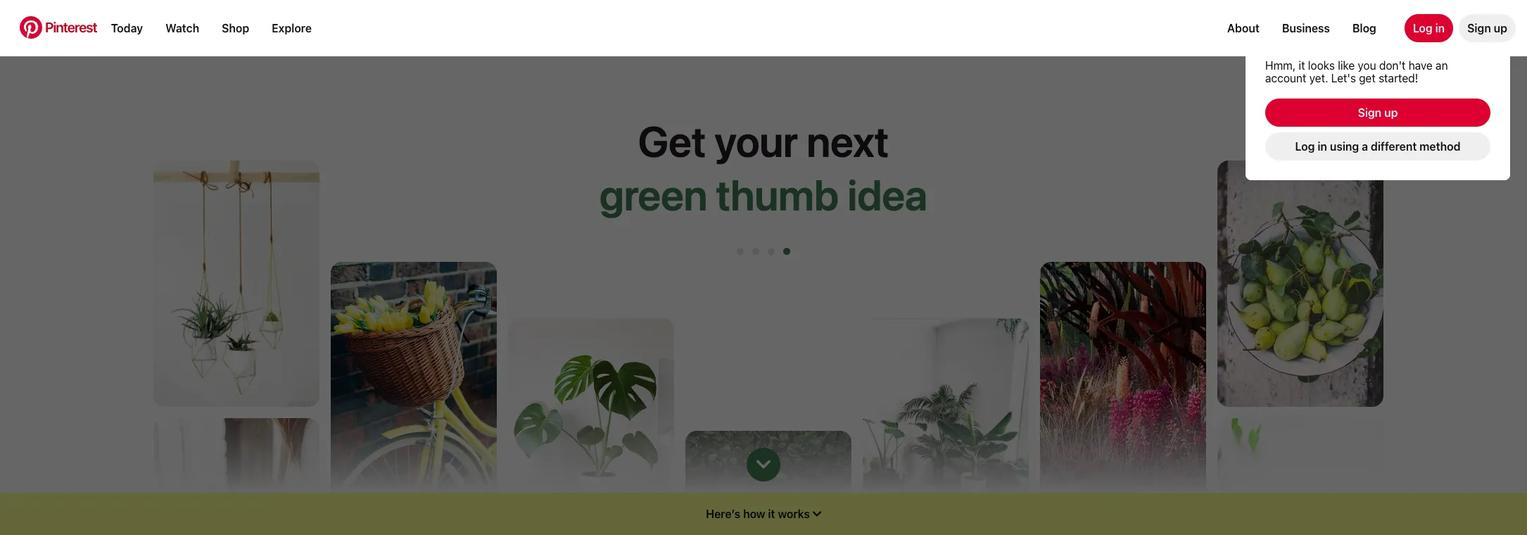 Task type: vqa. For each thing, say whether or not it's contained in the screenshot.
the in for Log in
yes



Task type: locate. For each thing, give the bounding box(es) containing it.
yet.
[[1310, 72, 1329, 84]]

in inside log in using a different method button
[[1318, 140, 1328, 153]]

like
[[1338, 59, 1356, 72]]

in inside log in 'button'
[[1436, 22, 1446, 34]]

1 horizontal spatial it
[[1299, 59, 1306, 72]]

in up an
[[1436, 22, 1446, 34]]

0 horizontal spatial log
[[1296, 140, 1315, 153]]

to
[[1330, 37, 1344, 54]]

how
[[744, 508, 766, 520]]

pinterest button
[[11, 16, 105, 40]]

0 horizontal spatial up
[[1385, 106, 1399, 119]]

1 horizontal spatial sign up
[[1468, 22, 1508, 34]]

1 vertical spatial log
[[1296, 140, 1315, 153]]

sign right log in 'button'
[[1468, 22, 1492, 34]]

gardening image
[[153, 161, 320, 407], [1218, 161, 1384, 407], [331, 262, 497, 508], [1041, 262, 1207, 508], [508, 318, 674, 535], [863, 318, 1029, 535], [153, 418, 320, 535], [1218, 418, 1384, 535], [686, 431, 852, 535]]

it left looks
[[1299, 59, 1306, 72]]

1 horizontal spatial sign
[[1468, 22, 1492, 34]]

log up 'have'
[[1414, 22, 1433, 34]]

watch
[[166, 22, 199, 34]]

here's how it works button
[[0, 508, 1528, 520]]

0 horizontal spatial in
[[1318, 140, 1328, 153]]

log inside 'button'
[[1414, 22, 1433, 34]]

sign up button right log in 'button'
[[1460, 14, 1517, 42]]

pinterest
[[45, 19, 97, 35], [1347, 37, 1408, 54]]

sign up button up log in using a different method button
[[1266, 99, 1491, 127]]

pinterest down blog link
[[1347, 37, 1408, 54]]

explore
[[272, 22, 312, 34]]

1 vertical spatial sign
[[1359, 106, 1382, 119]]

about
[[1228, 22, 1260, 34]]

it right how
[[768, 508, 776, 520]]

1 vertical spatial sign up
[[1359, 106, 1399, 119]]

0 horizontal spatial it
[[768, 508, 776, 520]]

1 vertical spatial in
[[1318, 140, 1328, 153]]

a
[[1362, 140, 1369, 153]]

pinterest inside continue to pinterest hmm, it looks like you don't have an account yet. let's get started!
[[1347, 37, 1408, 54]]

get your next
[[638, 116, 889, 166]]

0 vertical spatial in
[[1436, 22, 1446, 34]]

works
[[778, 508, 810, 520]]

have
[[1409, 59, 1433, 72]]

sign up button
[[1460, 14, 1517, 42], [1266, 99, 1491, 127]]

0 vertical spatial pinterest
[[45, 19, 97, 35]]

it
[[1299, 59, 1306, 72], [768, 508, 776, 520]]

sign up a
[[1359, 106, 1382, 119]]

in
[[1436, 22, 1446, 34], [1318, 140, 1328, 153]]

0 vertical spatial log
[[1414, 22, 1433, 34]]

1 vertical spatial pinterest
[[1347, 37, 1408, 54]]

sign
[[1468, 22, 1492, 34], [1359, 106, 1382, 119]]

don't
[[1380, 59, 1406, 72]]

sign up up log in using a different method button
[[1359, 106, 1399, 119]]

log for log in using a different method
[[1296, 140, 1315, 153]]

log inside button
[[1296, 140, 1315, 153]]

hmm,
[[1266, 59, 1296, 72]]

get
[[1360, 72, 1376, 84]]

pinterest inside button
[[45, 19, 97, 35]]

0 horizontal spatial sign
[[1359, 106, 1382, 119]]

log
[[1414, 22, 1433, 34], [1296, 140, 1315, 153]]

0 vertical spatial up
[[1495, 22, 1508, 34]]

different
[[1371, 140, 1418, 153]]

pinterest right pinterest icon
[[45, 19, 97, 35]]

sign up right log in 'button'
[[1468, 22, 1508, 34]]

0 horizontal spatial pinterest
[[45, 19, 97, 35]]

looks
[[1309, 59, 1336, 72]]

account
[[1266, 72, 1307, 84]]

1 horizontal spatial pinterest
[[1347, 37, 1408, 54]]

up
[[1495, 22, 1508, 34], [1385, 106, 1399, 119]]

0 vertical spatial sign up button
[[1460, 14, 1517, 42]]

business
[[1283, 22, 1331, 34]]

0 horizontal spatial sign up
[[1359, 106, 1399, 119]]

1 horizontal spatial in
[[1436, 22, 1446, 34]]

in left "using"
[[1318, 140, 1328, 153]]

get
[[638, 116, 706, 166]]

0 vertical spatial it
[[1299, 59, 1306, 72]]

log for log in
[[1414, 22, 1433, 34]]

sign up
[[1468, 22, 1508, 34], [1359, 106, 1399, 119]]

1 horizontal spatial log
[[1414, 22, 1433, 34]]

log left "using"
[[1296, 140, 1315, 153]]



Task type: describe. For each thing, give the bounding box(es) containing it.
blog
[[1353, 22, 1377, 34]]

continue
[[1266, 37, 1327, 54]]

your
[[715, 116, 798, 166]]

arrow down icon image
[[813, 510, 822, 518]]

in for log in
[[1436, 22, 1446, 34]]

pinterest link
[[11, 16, 105, 38]]

about link
[[1228, 22, 1260, 34]]

1 vertical spatial up
[[1385, 106, 1399, 119]]

log in using a different method button
[[1266, 132, 1491, 161]]

blog link
[[1353, 22, 1377, 34]]

1 vertical spatial sign up button
[[1266, 99, 1491, 127]]

0 vertical spatial sign up
[[1468, 22, 1508, 34]]

pinterest image
[[20, 16, 42, 38]]

log in
[[1414, 22, 1446, 34]]

business link
[[1283, 22, 1331, 34]]

using
[[1331, 140, 1360, 153]]

here's how it works
[[706, 508, 810, 520]]

method
[[1420, 140, 1461, 153]]

1 vertical spatial it
[[768, 508, 776, 520]]

0 vertical spatial sign
[[1468, 22, 1492, 34]]

log in button
[[1405, 14, 1454, 42]]

1 horizontal spatial up
[[1495, 22, 1508, 34]]

log in using a different method
[[1296, 140, 1461, 153]]

today link
[[105, 16, 149, 40]]

next
[[807, 116, 889, 166]]

you
[[1358, 59, 1377, 72]]

explore link
[[266, 16, 318, 40]]

scroll down image
[[757, 457, 771, 471]]

watch link
[[160, 16, 205, 40]]

continue to pinterest hmm, it looks like you don't have an account yet. let's get started!
[[1266, 37, 1449, 84]]

it inside continue to pinterest hmm, it looks like you don't have an account yet. let's get started!
[[1299, 59, 1306, 72]]

an
[[1436, 59, 1449, 72]]

started!
[[1379, 72, 1419, 84]]

shop
[[222, 22, 249, 34]]

here's
[[706, 508, 741, 520]]

in for log in using a different method
[[1318, 140, 1328, 153]]

shop link
[[216, 16, 255, 40]]

let's
[[1332, 72, 1357, 84]]

today
[[111, 22, 143, 34]]



